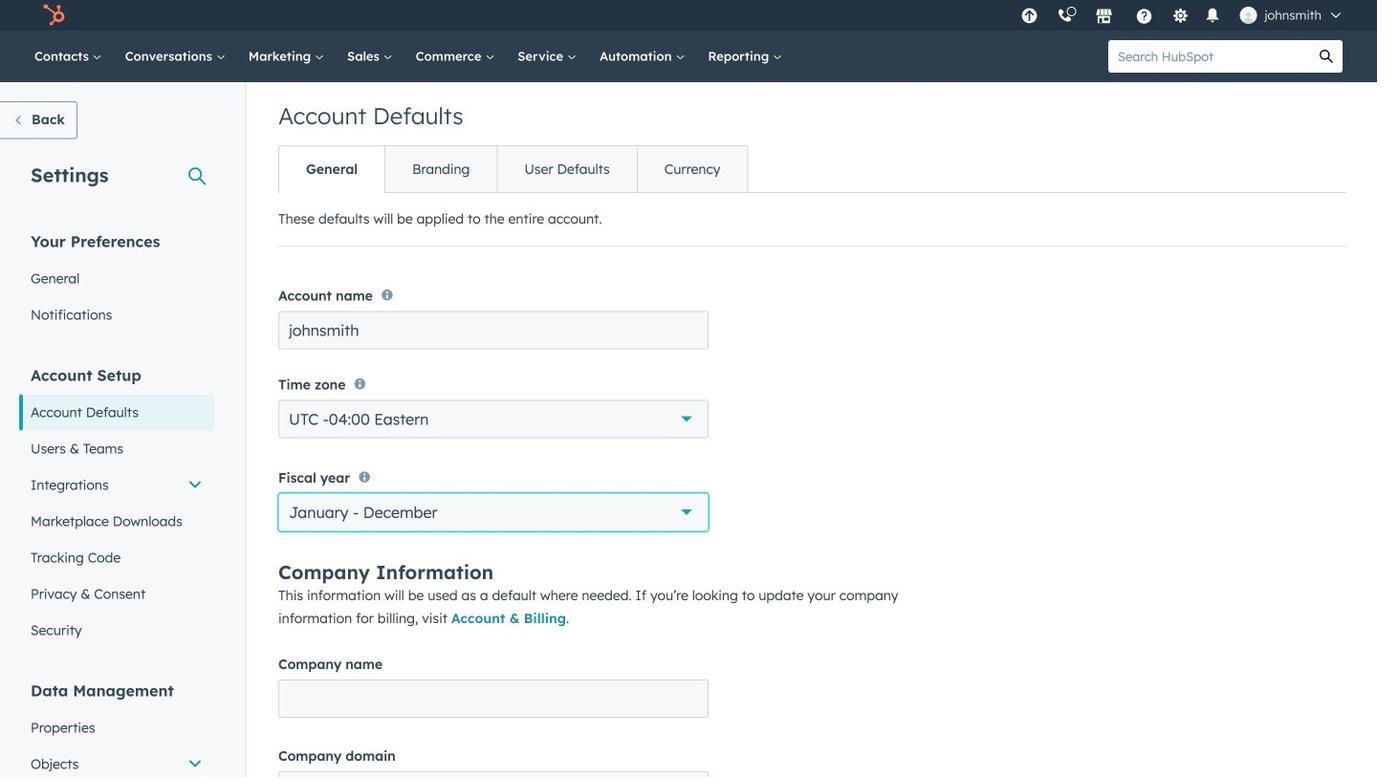 Task type: describe. For each thing, give the bounding box(es) containing it.
account setup element
[[19, 365, 214, 649]]

Search HubSpot search field
[[1109, 40, 1311, 73]]

your preferences element
[[19, 231, 214, 333]]

marketplaces image
[[1096, 9, 1113, 26]]

john smith image
[[1240, 7, 1258, 24]]



Task type: vqa. For each thing, say whether or not it's contained in the screenshot.
maria within the "link"
no



Task type: locate. For each thing, give the bounding box(es) containing it.
menu
[[1012, 0, 1355, 31]]

None text field
[[278, 680, 709, 719], [278, 772, 709, 778], [278, 680, 709, 719], [278, 772, 709, 778]]

navigation
[[278, 145, 748, 193]]

data management element
[[19, 681, 214, 778]]

None text field
[[278, 311, 709, 350]]



